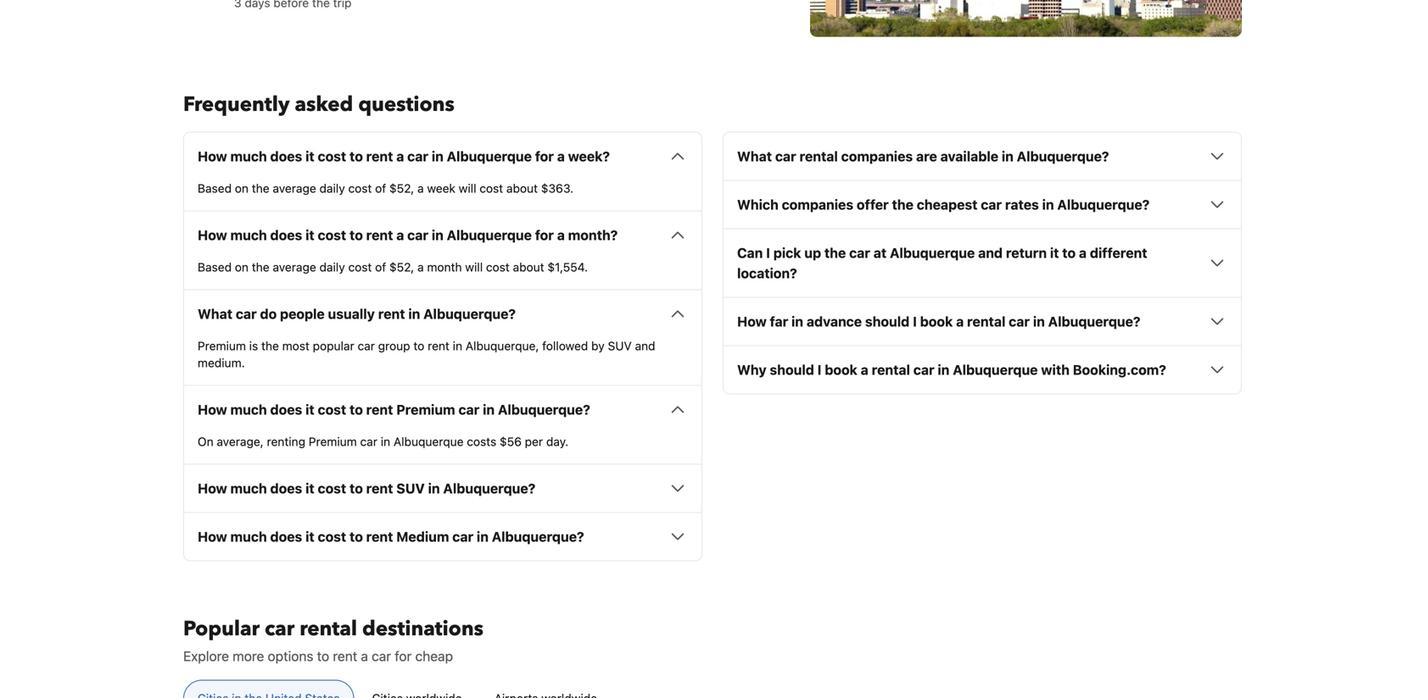 Task type: describe. For each thing, give the bounding box(es) containing it.
in right rates
[[1042, 197, 1054, 213]]

i inside can i pick up the car at albuquerque and return it to a different location?
[[766, 245, 770, 261]]

week?
[[568, 148, 610, 164]]

frequently
[[183, 91, 290, 119]]

how much does it cost to rent suv in albuquerque? button
[[198, 479, 688, 499]]

do
[[260, 306, 277, 322]]

medium
[[396, 529, 449, 545]]

should inside dropdown button
[[865, 314, 910, 330]]

to up based on the average daily cost of $52, a week will cost about $363.
[[349, 148, 363, 164]]

cost down how much does it cost to rent a car in albuquerque for a week?
[[348, 181, 372, 195]]

how for how much does it cost to rent premium car in albuquerque?
[[198, 402, 227, 418]]

1 horizontal spatial premium
[[309, 435, 357, 449]]

day.
[[546, 435, 568, 449]]

what car do people usually rent in albuquerque?
[[198, 306, 516, 322]]

rates
[[1005, 197, 1039, 213]]

questions
[[358, 91, 454, 119]]

albuquerque? inside 'dropdown button'
[[492, 529, 584, 545]]

how for how far in advance should i book a rental car in albuquerque?
[[737, 314, 767, 330]]

how much does it cost to rent a car in albuquerque for a month?
[[198, 227, 618, 243]]

a inside dropdown button
[[956, 314, 964, 330]]

more
[[233, 649, 264, 665]]

asked
[[295, 91, 353, 119]]

destinations
[[362, 616, 483, 644]]

the inside "which companies offer the cheapest car rates in albuquerque?" dropdown button
[[892, 197, 913, 213]]

why should i book a rental car in albuquerque with booking.com?
[[737, 362, 1166, 378]]

on for how much does it cost to rent a car in albuquerque for a month?
[[235, 260, 249, 274]]

much for how much does it cost to rent suv in albuquerque?
[[230, 481, 267, 497]]

can i pick up the car at albuquerque and return it to a different location?
[[737, 245, 1147, 281]]

$52, for month?
[[389, 260, 414, 274]]

people
[[280, 306, 325, 322]]

much for how much does it cost to rent medium car in albuquerque?
[[230, 529, 267, 545]]

rent up based on the average daily cost of $52, a week will cost about $363.
[[366, 148, 393, 164]]

in inside "dropdown button"
[[1002, 148, 1014, 164]]

options
[[268, 649, 313, 665]]

i inside dropdown button
[[913, 314, 917, 330]]

how much does it cost to rent medium car in albuquerque?
[[198, 529, 584, 545]]

average,
[[217, 435, 264, 449]]

month
[[427, 260, 462, 274]]

car down how much does it cost to rent premium car in albuquerque?
[[360, 435, 377, 449]]

how far in advance should i book a rental car in albuquerque?
[[737, 314, 1140, 330]]

car up options
[[265, 616, 295, 644]]

for inside popular car rental destinations explore more options to rent a car for cheap
[[395, 649, 412, 665]]

popular
[[313, 339, 354, 353]]

albuquerque inside can i pick up the car at albuquerque and return it to a different location?
[[890, 245, 975, 261]]

booking.com?
[[1073, 362, 1166, 378]]

renting
[[267, 435, 305, 449]]

for for month?
[[535, 227, 554, 243]]

how much does it cost to rent medium car in albuquerque? button
[[198, 527, 688, 547]]

frequently asked questions
[[183, 91, 454, 119]]

popular
[[183, 616, 260, 644]]

in up 'week'
[[432, 148, 444, 164]]

how much does it cost to rent a car in albuquerque for a week? button
[[198, 146, 688, 166]]

the for how much does it cost to rent a car in albuquerque for a month?
[[252, 260, 269, 274]]

cost down on average, renting premium car in albuquerque costs $56 per day.
[[318, 481, 346, 497]]

a inside popular car rental destinations explore more options to rent a car for cheap
[[361, 649, 368, 665]]

companies inside "dropdown button"
[[841, 148, 913, 164]]

does for how much does it cost to rent a car in albuquerque for a month?
[[270, 227, 302, 243]]

based for how much does it cost to rent a car in albuquerque for a month?
[[198, 260, 232, 274]]

how far in advance should i book a rental car in albuquerque? button
[[737, 312, 1227, 332]]

in up month
[[432, 227, 444, 243]]

rental inside "dropdown button"
[[799, 148, 838, 164]]

based on the average daily cost of $52, a month will cost about $1,554.
[[198, 260, 588, 274]]

about for week?
[[506, 181, 538, 195]]

car inside "dropdown button"
[[775, 148, 796, 164]]

albuquerque? inside "dropdown button"
[[1017, 148, 1109, 164]]

most
[[282, 339, 309, 353]]

premium inside dropdown button
[[396, 402, 455, 418]]

for for week?
[[535, 148, 554, 164]]

a up based on the average daily cost of $52, a month will cost about $1,554.
[[396, 227, 404, 243]]

location?
[[737, 265, 797, 281]]

and inside can i pick up the car at albuquerque and return it to a different location?
[[978, 245, 1003, 261]]

will for week?
[[459, 181, 476, 195]]

to down on average, renting premium car in albuquerque costs $56 per day.
[[349, 481, 363, 497]]

in down how far in advance should i book a rental car in albuquerque? at the top of the page
[[938, 362, 950, 378]]

albuquerque up month
[[447, 227, 532, 243]]

how much does it cost to rent a car in albuquerque for a week?
[[198, 148, 610, 164]]

medium.
[[198, 356, 245, 370]]

on for how much does it cost to rent a car in albuquerque for a week?
[[235, 181, 249, 195]]

rent down on average, renting premium car in albuquerque costs $56 per day.
[[366, 481, 393, 497]]

in right medium
[[477, 529, 489, 545]]

rental inside popular car rental destinations explore more options to rent a car for cheap
[[300, 616, 357, 644]]

daily for how much does it cost to rent a car in albuquerque for a month?
[[319, 260, 345, 274]]

cost up what car do people usually rent in albuquerque? at the top
[[348, 260, 372, 274]]

car up why should i book a rental car in albuquerque with booking.com? dropdown button
[[1009, 314, 1030, 330]]

companies inside dropdown button
[[782, 197, 853, 213]]

car up based on the average daily cost of $52, a month will cost about $1,554.
[[407, 227, 428, 243]]

advance
[[807, 314, 862, 330]]

$56
[[500, 435, 522, 449]]

premium is the most popular car group to rent in albuquerque, followed by suv and medium.
[[198, 339, 655, 370]]

why
[[737, 362, 766, 378]]

it inside can i pick up the car at albuquerque and return it to a different location?
[[1050, 245, 1059, 261]]

rent up group
[[378, 306, 405, 322]]

in up how much does it cost to rent medium car in albuquerque? 'dropdown button'
[[428, 481, 440, 497]]

a left 'week'
[[417, 181, 424, 195]]

albuquerque down the how far in advance should i book a rental car in albuquerque? dropdown button
[[953, 362, 1038, 378]]

on
[[198, 435, 213, 449]]

is
[[249, 339, 258, 353]]

average for how much does it cost to rent a car in albuquerque for a week?
[[273, 181, 316, 195]]

car up 'week'
[[407, 148, 428, 164]]

car right medium
[[452, 529, 473, 545]]

in inside premium is the most popular car group to rent in albuquerque, followed by suv and medium.
[[453, 339, 462, 353]]

cost right 'week'
[[480, 181, 503, 195]]

how much does it cost to rent suv in albuquerque?
[[198, 481, 535, 497]]

followed
[[542, 339, 588, 353]]

what car rental companies are available in albuquerque? button
[[737, 146, 1227, 166]]

week
[[427, 181, 455, 195]]

car left the do
[[236, 306, 257, 322]]

rent inside premium is the most popular car group to rent in albuquerque, followed by suv and medium.
[[428, 339, 450, 353]]

in up group
[[408, 306, 420, 322]]

far
[[770, 314, 788, 330]]

to inside can i pick up the car at albuquerque and return it to a different location?
[[1062, 245, 1076, 261]]

a inside can i pick up the car at albuquerque and return it to a different location?
[[1079, 245, 1087, 261]]

the inside can i pick up the car at albuquerque and return it to a different location?
[[824, 245, 846, 261]]

return
[[1006, 245, 1047, 261]]

book inside dropdown button
[[825, 362, 857, 378]]

at
[[873, 245, 887, 261]]

a left month?
[[557, 227, 565, 243]]

to inside dropdown button
[[349, 402, 363, 418]]

car down destinations
[[372, 649, 391, 665]]



Task type: locate. For each thing, give the bounding box(es) containing it.
for up $363.
[[535, 148, 554, 164]]

about for month?
[[513, 260, 544, 274]]

to inside premium is the most popular car group to rent in albuquerque, followed by suv and medium.
[[413, 339, 424, 353]]

car left group
[[358, 339, 375, 353]]

i
[[766, 245, 770, 261], [913, 314, 917, 330], [817, 362, 821, 378]]

and right by
[[635, 339, 655, 353]]

offer
[[857, 197, 889, 213]]

2 of from the top
[[375, 260, 386, 274]]

1 does from the top
[[270, 148, 302, 164]]

0 horizontal spatial and
[[635, 339, 655, 353]]

can
[[737, 245, 763, 261]]

0 vertical spatial for
[[535, 148, 554, 164]]

companies
[[841, 148, 913, 164], [782, 197, 853, 213]]

premium right renting
[[309, 435, 357, 449]]

in up with
[[1033, 314, 1045, 330]]

in down how much does it cost to rent premium car in albuquerque?
[[381, 435, 390, 449]]

1 vertical spatial companies
[[782, 197, 853, 213]]

0 vertical spatial book
[[920, 314, 953, 330]]

pick
[[773, 245, 801, 261]]

0 horizontal spatial book
[[825, 362, 857, 378]]

the
[[252, 181, 269, 195], [892, 197, 913, 213], [824, 245, 846, 261], [252, 260, 269, 274], [261, 339, 279, 353]]

it for how much does it cost to rent a car in albuquerque for a week?
[[305, 148, 314, 164]]

0 vertical spatial $52,
[[389, 181, 414, 195]]

rent
[[366, 148, 393, 164], [366, 227, 393, 243], [378, 306, 405, 322], [428, 339, 450, 353], [366, 402, 393, 418], [366, 481, 393, 497], [366, 529, 393, 545], [333, 649, 357, 665]]

what inside "dropdown button"
[[737, 148, 772, 164]]

does for how much does it cost to rent medium car in albuquerque?
[[270, 529, 302, 545]]

cheap
[[415, 649, 453, 665]]

3 does from the top
[[270, 402, 302, 418]]

suv
[[608, 339, 632, 353], [396, 481, 425, 497]]

of for how much does it cost to rent a car in albuquerque for a month?
[[375, 260, 386, 274]]

to right 'return'
[[1062, 245, 1076, 261]]

in right the available
[[1002, 148, 1014, 164]]

0 vertical spatial daily
[[319, 181, 345, 195]]

cost inside dropdown button
[[318, 402, 346, 418]]

0 vertical spatial based
[[198, 181, 232, 195]]

what car do people usually rent in albuquerque? button
[[198, 304, 688, 324]]

albuquerque down which companies offer the cheapest car rates in albuquerque?
[[890, 245, 975, 261]]

premium
[[198, 339, 246, 353], [396, 402, 455, 418], [309, 435, 357, 449]]

on average, renting premium car in albuquerque costs $56 per day.
[[198, 435, 568, 449]]

does inside dropdown button
[[270, 402, 302, 418]]

for left cheap
[[395, 649, 412, 665]]

for up $1,554.
[[535, 227, 554, 243]]

of down how much does it cost to rent a car in albuquerque for a week?
[[375, 181, 386, 195]]

rent right options
[[333, 649, 357, 665]]

usually
[[328, 306, 375, 322]]

explore
[[183, 649, 229, 665]]

how much does it cost to rent premium car in albuquerque?
[[198, 402, 590, 418]]

1 $52, from the top
[[389, 181, 414, 195]]

1 horizontal spatial what
[[737, 148, 772, 164]]

2 does from the top
[[270, 227, 302, 243]]

1 vertical spatial book
[[825, 362, 857, 378]]

in right far
[[791, 314, 803, 330]]

$52, down "how much does it cost to rent a car in albuquerque for a month?"
[[389, 260, 414, 274]]

what car rental companies are available in albuquerque?
[[737, 148, 1109, 164]]

how for how much does it cost to rent a car in albuquerque for a week?
[[198, 148, 227, 164]]

0 vertical spatial about
[[506, 181, 538, 195]]

0 horizontal spatial what
[[198, 306, 232, 322]]

albuquerque down how much does it cost to rent premium car in albuquerque? dropdown button
[[393, 435, 464, 449]]

1 average from the top
[[273, 181, 316, 195]]

a left different
[[1079, 245, 1087, 261]]

for inside 'dropdown button'
[[535, 148, 554, 164]]

car inside can i pick up the car at albuquerque and return it to a different location?
[[849, 245, 870, 261]]

which
[[737, 197, 779, 213]]

in down what car do people usually rent in albuquerque? dropdown button
[[453, 339, 462, 353]]

the for what car do people usually rent in albuquerque?
[[261, 339, 279, 353]]

on
[[235, 181, 249, 195], [235, 260, 249, 274]]

0 vertical spatial premium
[[198, 339, 246, 353]]

how for how much does it cost to rent a car in albuquerque for a month?
[[198, 227, 227, 243]]

5 much from the top
[[230, 529, 267, 545]]

daily
[[319, 181, 345, 195], [319, 260, 345, 274]]

$363.
[[541, 181, 573, 195]]

1 vertical spatial suv
[[396, 481, 425, 497]]

1 horizontal spatial and
[[978, 245, 1003, 261]]

1 horizontal spatial book
[[920, 314, 953, 330]]

1 vertical spatial for
[[535, 227, 554, 243]]

5 does from the top
[[270, 529, 302, 545]]

0 vertical spatial and
[[978, 245, 1003, 261]]

the inside premium is the most popular car group to rent in albuquerque, followed by suv and medium.
[[261, 339, 279, 353]]

1 vertical spatial about
[[513, 260, 544, 274]]

what up medium.
[[198, 306, 232, 322]]

to up based on the average daily cost of $52, a month will cost about $1,554.
[[349, 227, 363, 243]]

2 on from the top
[[235, 260, 249, 274]]

can i pick up the car at albuquerque and return it to a different location? button
[[737, 243, 1227, 284]]

1 horizontal spatial suv
[[608, 339, 632, 353]]

1 based from the top
[[198, 181, 232, 195]]

1 of from the top
[[375, 181, 386, 195]]

rent left medium
[[366, 529, 393, 545]]

1 horizontal spatial should
[[865, 314, 910, 330]]

2 horizontal spatial premium
[[396, 402, 455, 418]]

with
[[1041, 362, 1070, 378]]

about left $1,554.
[[513, 260, 544, 274]]

1 vertical spatial premium
[[396, 402, 455, 418]]

much
[[230, 148, 267, 164], [230, 227, 267, 243], [230, 402, 267, 418], [230, 481, 267, 497], [230, 529, 267, 545]]

should right why
[[770, 362, 814, 378]]

should
[[865, 314, 910, 330], [770, 362, 814, 378]]

to right options
[[317, 649, 329, 665]]

i up why should i book a rental car in albuquerque with booking.com?
[[913, 314, 917, 330]]

cost down asked
[[318, 148, 346, 164]]

to
[[349, 148, 363, 164], [349, 227, 363, 243], [1062, 245, 1076, 261], [413, 339, 424, 353], [349, 402, 363, 418], [349, 481, 363, 497], [349, 529, 363, 545], [317, 649, 329, 665]]

it for how much does it cost to rent a car in albuquerque for a month?
[[305, 227, 314, 243]]

$52, down how much does it cost to rent a car in albuquerque for a week?
[[389, 181, 414, 195]]

average for how much does it cost to rent a car in albuquerque for a month?
[[273, 260, 316, 274]]

are
[[916, 148, 937, 164]]

and inside premium is the most popular car group to rent in albuquerque, followed by suv and medium.
[[635, 339, 655, 353]]

it
[[305, 148, 314, 164], [305, 227, 314, 243], [1050, 245, 1059, 261], [305, 402, 314, 418], [305, 481, 314, 497], [305, 529, 314, 545]]

rent up on average, renting premium car in albuquerque costs $56 per day.
[[366, 402, 393, 418]]

in
[[432, 148, 444, 164], [1002, 148, 1014, 164], [1042, 197, 1054, 213], [432, 227, 444, 243], [408, 306, 420, 322], [791, 314, 803, 330], [1033, 314, 1045, 330], [453, 339, 462, 353], [938, 362, 950, 378], [483, 402, 495, 418], [381, 435, 390, 449], [428, 481, 440, 497], [477, 529, 489, 545]]

2 much from the top
[[230, 227, 267, 243]]

and left 'return'
[[978, 245, 1003, 261]]

albuquerque,
[[466, 339, 539, 353]]

1 vertical spatial $52,
[[389, 260, 414, 274]]

to inside popular car rental destinations explore more options to rent a car for cheap
[[317, 649, 329, 665]]

daily for how much does it cost to rent a car in albuquerque for a week?
[[319, 181, 345, 195]]

1 vertical spatial of
[[375, 260, 386, 274]]

which companies offer the cheapest car rates in albuquerque? button
[[737, 194, 1227, 215]]

month?
[[568, 227, 618, 243]]

a down advance
[[861, 362, 868, 378]]

4 does from the top
[[270, 481, 302, 497]]

1 vertical spatial should
[[770, 362, 814, 378]]

it for how much does it cost to rent suv in albuquerque?
[[305, 481, 314, 497]]

based for how much does it cost to rent a car in albuquerque for a week?
[[198, 181, 232, 195]]

rental
[[799, 148, 838, 164], [967, 314, 1005, 330], [872, 362, 910, 378], [300, 616, 357, 644]]

albuquerque up 'week'
[[447, 148, 532, 164]]

0 vertical spatial i
[[766, 245, 770, 261]]

will for month?
[[465, 260, 483, 274]]

rent down what car do people usually rent in albuquerque? dropdown button
[[428, 339, 450, 353]]

0 vertical spatial of
[[375, 181, 386, 195]]

for
[[535, 148, 554, 164], [535, 227, 554, 243], [395, 649, 412, 665]]

car up costs
[[458, 402, 480, 418]]

will right 'week'
[[459, 181, 476, 195]]

it inside dropdown button
[[305, 402, 314, 418]]

i right can
[[766, 245, 770, 261]]

rent inside dropdown button
[[366, 402, 393, 418]]

which companies offer the cheapest car rates in albuquerque?
[[737, 197, 1150, 213]]

0 vertical spatial should
[[865, 314, 910, 330]]

rent inside popular car rental destinations explore more options to rent a car for cheap
[[333, 649, 357, 665]]

popular car rental destinations explore more options to rent a car for cheap
[[183, 616, 483, 665]]

2 horizontal spatial i
[[913, 314, 917, 330]]

suv up medium
[[396, 481, 425, 497]]

car up which
[[775, 148, 796, 164]]

car left at at the right
[[849, 245, 870, 261]]

costs
[[467, 435, 496, 449]]

$52, for week?
[[389, 181, 414, 195]]

1 vertical spatial will
[[465, 260, 483, 274]]

a left month
[[417, 260, 424, 274]]

based on the average daily cost of $52, a week will cost about $363.
[[198, 181, 573, 195]]

0 horizontal spatial suv
[[396, 481, 425, 497]]

1 vertical spatial daily
[[319, 260, 345, 274]]

0 vertical spatial suv
[[608, 339, 632, 353]]

daily up usually
[[319, 260, 345, 274]]

a up based on the average daily cost of $52, a week will cost about $363.
[[396, 148, 404, 164]]

1 much from the top
[[230, 148, 267, 164]]

albuquerque?
[[1017, 148, 1109, 164], [1057, 197, 1150, 213], [423, 306, 516, 322], [1048, 314, 1140, 330], [498, 402, 590, 418], [443, 481, 535, 497], [492, 529, 584, 545]]

a left week? on the left top
[[557, 148, 565, 164]]

$52,
[[389, 181, 414, 195], [389, 260, 414, 274]]

how much does it cost to rent premium car in albuquerque? button
[[198, 400, 688, 420]]

a up why should i book a rental car in albuquerque with booking.com?
[[956, 314, 964, 330]]

how for how much does it cost to rent medium car in albuquerque?
[[198, 529, 227, 545]]

albuquerque
[[447, 148, 532, 164], [447, 227, 532, 243], [890, 245, 975, 261], [953, 362, 1038, 378], [393, 435, 464, 449]]

much for how much does it cost to rent premium car in albuquerque?
[[230, 402, 267, 418]]

up
[[804, 245, 821, 261]]

how much does it cost to rent a car in albuquerque for a month? button
[[198, 225, 688, 245]]

based
[[198, 181, 232, 195], [198, 260, 232, 274]]

a down destinations
[[361, 649, 368, 665]]

to down how much does it cost to rent suv in albuquerque?
[[349, 529, 363, 545]]

in up costs
[[483, 402, 495, 418]]

2 vertical spatial i
[[817, 362, 821, 378]]

2 vertical spatial premium
[[309, 435, 357, 449]]

much for how much does it cost to rent a car in albuquerque for a month?
[[230, 227, 267, 243]]

different
[[1090, 245, 1147, 261]]

to up on average, renting premium car in albuquerque costs $56 per day.
[[349, 402, 363, 418]]

$1,554.
[[547, 260, 588, 274]]

2 average from the top
[[273, 260, 316, 274]]

2 based from the top
[[198, 260, 232, 274]]

i down advance
[[817, 362, 821, 378]]

cost up on average, renting premium car in albuquerque costs $56 per day.
[[318, 402, 346, 418]]

cheapest
[[917, 197, 978, 213]]

does for how much does it cost to rent premium car in albuquerque?
[[270, 402, 302, 418]]

average
[[273, 181, 316, 195], [273, 260, 316, 274]]

available
[[940, 148, 998, 164]]

should right advance
[[865, 314, 910, 330]]

book up why should i book a rental car in albuquerque with booking.com?
[[920, 314, 953, 330]]

it for how much does it cost to rent medium car in albuquerque?
[[305, 529, 314, 545]]

rental inside dropdown button
[[967, 314, 1005, 330]]

what up which
[[737, 148, 772, 164]]

companies up up on the right top
[[782, 197, 853, 213]]

0 vertical spatial on
[[235, 181, 249, 195]]

book
[[920, 314, 953, 330], [825, 362, 857, 378]]

1 vertical spatial and
[[635, 339, 655, 353]]

cost up based on the average daily cost of $52, a month will cost about $1,554.
[[318, 227, 346, 243]]

1 vertical spatial i
[[913, 314, 917, 330]]

0 horizontal spatial premium
[[198, 339, 246, 353]]

0 vertical spatial will
[[459, 181, 476, 195]]

a
[[396, 148, 404, 164], [557, 148, 565, 164], [417, 181, 424, 195], [396, 227, 404, 243], [557, 227, 565, 243], [1079, 245, 1087, 261], [417, 260, 424, 274], [956, 314, 964, 330], [861, 362, 868, 378], [361, 649, 368, 665]]

1 on from the top
[[235, 181, 249, 195]]

does for how much does it cost to rent suv in albuquerque?
[[270, 481, 302, 497]]

it for how much does it cost to rent premium car in albuquerque?
[[305, 402, 314, 418]]

cost right month
[[486, 260, 510, 274]]

car inside premium is the most popular car group to rent in albuquerque, followed by suv and medium.
[[358, 339, 375, 353]]

2 $52, from the top
[[389, 260, 414, 274]]

0 vertical spatial average
[[273, 181, 316, 195]]

by
[[591, 339, 605, 353]]

0 horizontal spatial i
[[766, 245, 770, 261]]

group
[[378, 339, 410, 353]]

daily down how much does it cost to rent a car in albuquerque for a week?
[[319, 181, 345, 195]]

1 vertical spatial average
[[273, 260, 316, 274]]

what for what car rental companies are available in albuquerque?
[[737, 148, 772, 164]]

0 vertical spatial what
[[737, 148, 772, 164]]

book down advance
[[825, 362, 857, 378]]

0 horizontal spatial should
[[770, 362, 814, 378]]

of down "how much does it cost to rent a car in albuquerque for a month?"
[[375, 260, 386, 274]]

of for how much does it cost to rent a car in albuquerque for a week?
[[375, 181, 386, 195]]

will right month
[[465, 260, 483, 274]]

the for how much does it cost to rent a car in albuquerque for a week?
[[252, 181, 269, 195]]

suv inside premium is the most popular car group to rent in albuquerque, followed by suv and medium.
[[608, 339, 632, 353]]

premium inside premium is the most popular car group to rent in albuquerque, followed by suv and medium.
[[198, 339, 246, 353]]

suv right by
[[608, 339, 632, 353]]

2 daily from the top
[[319, 260, 345, 274]]

to right group
[[413, 339, 424, 353]]

for inside dropdown button
[[535, 227, 554, 243]]

book inside dropdown button
[[920, 314, 953, 330]]

car down how far in advance should i book a rental car in albuquerque? at the top of the page
[[913, 362, 934, 378]]

what for what car do people usually rent in albuquerque?
[[198, 306, 232, 322]]

suv inside dropdown button
[[396, 481, 425, 497]]

does for how much does it cost to rent a car in albuquerque for a week?
[[270, 148, 302, 164]]

cost down how much does it cost to rent suv in albuquerque?
[[318, 529, 346, 545]]

much for how much does it cost to rent a car in albuquerque for a week?
[[230, 148, 267, 164]]

tab list
[[170, 681, 1255, 699]]

1 vertical spatial based
[[198, 260, 232, 274]]

rent up based on the average daily cost of $52, a month will cost about $1,554.
[[366, 227, 393, 243]]

1 vertical spatial what
[[198, 306, 232, 322]]

about left $363.
[[506, 181, 538, 195]]

premium up on average, renting premium car in albuquerque costs $56 per day.
[[396, 402, 455, 418]]

per
[[525, 435, 543, 449]]

car
[[407, 148, 428, 164], [775, 148, 796, 164], [981, 197, 1002, 213], [407, 227, 428, 243], [849, 245, 870, 261], [236, 306, 257, 322], [1009, 314, 1030, 330], [358, 339, 375, 353], [913, 362, 934, 378], [458, 402, 480, 418], [360, 435, 377, 449], [452, 529, 473, 545], [265, 616, 295, 644], [372, 649, 391, 665]]

1 vertical spatial on
[[235, 260, 249, 274]]

1 horizontal spatial i
[[817, 362, 821, 378]]

much inside dropdown button
[[230, 402, 267, 418]]

2 vertical spatial for
[[395, 649, 412, 665]]

what inside dropdown button
[[198, 306, 232, 322]]

about
[[506, 181, 538, 195], [513, 260, 544, 274]]

why should i book a rental car in albuquerque with booking.com? button
[[737, 360, 1227, 380]]

premium up medium.
[[198, 339, 246, 353]]

a beautiful view of albuquerque image
[[810, 0, 1242, 37]]

will
[[459, 181, 476, 195], [465, 260, 483, 274]]

rental inside dropdown button
[[872, 362, 910, 378]]

0 vertical spatial companies
[[841, 148, 913, 164]]

albuquerque inside 'dropdown button'
[[447, 148, 532, 164]]

car left rates
[[981, 197, 1002, 213]]

does
[[270, 148, 302, 164], [270, 227, 302, 243], [270, 402, 302, 418], [270, 481, 302, 497], [270, 529, 302, 545]]

should inside dropdown button
[[770, 362, 814, 378]]

3 much from the top
[[230, 402, 267, 418]]

4 much from the top
[[230, 481, 267, 497]]

1 daily from the top
[[319, 181, 345, 195]]

how for how much does it cost to rent suv in albuquerque?
[[198, 481, 227, 497]]

companies up offer
[[841, 148, 913, 164]]



Task type: vqa. For each thing, say whether or not it's contained in the screenshot.
5th much from the top
yes



